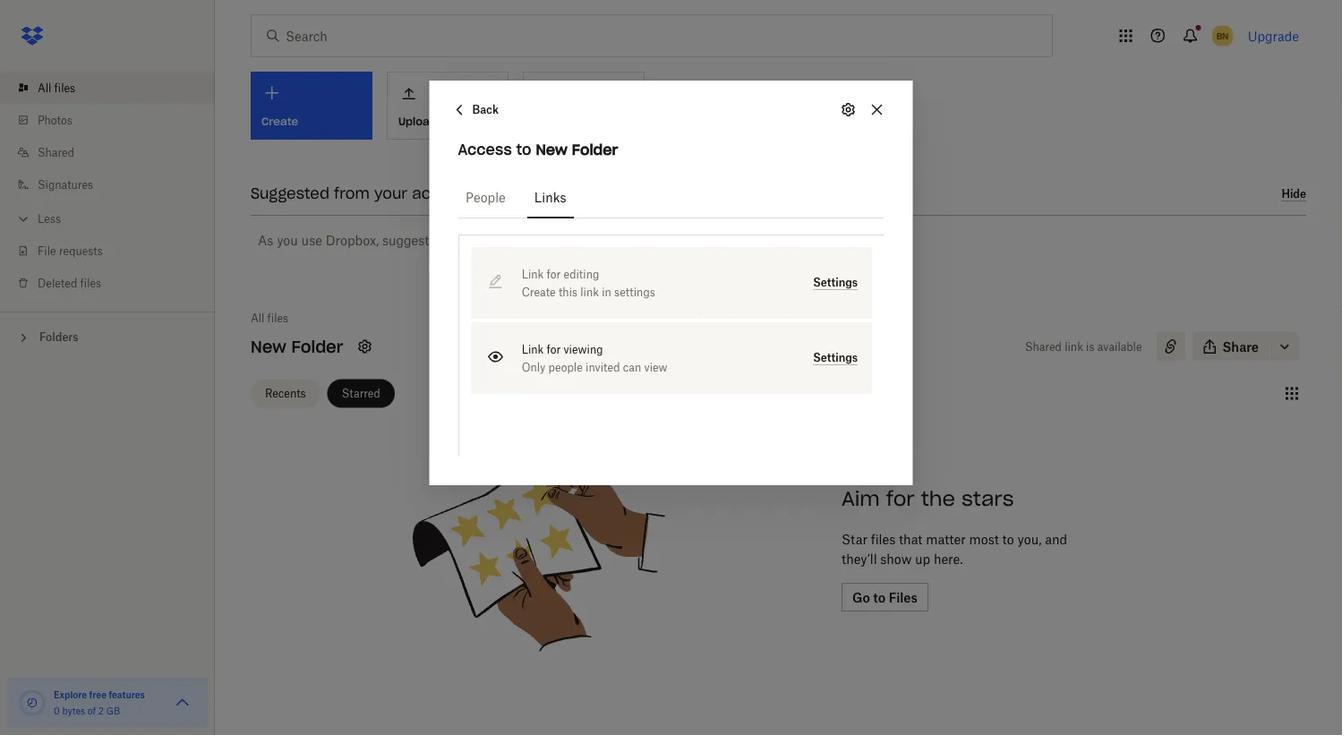 Task type: vqa. For each thing, say whether or not it's contained in the screenshot.
All files inside the list item
yes



Task type: describe. For each thing, give the bounding box(es) containing it.
the
[[921, 486, 956, 511]]

link inside link for editing create this link in settings
[[580, 285, 599, 299]]

link for link for viewing only people invited can view
[[521, 343, 543, 356]]

shared for shared link is available
[[1025, 340, 1062, 353]]

files inside list item
[[54, 81, 75, 94]]

0 vertical spatial all files link
[[14, 72, 215, 104]]

recents button
[[251, 379, 320, 408]]

they'll
[[842, 551, 877, 566]]

share button
[[1193, 332, 1270, 361]]

all files list item
[[0, 72, 215, 104]]

and
[[1045, 532, 1068, 547]]

1 vertical spatial all files
[[251, 311, 288, 325]]

free
[[89, 689, 107, 700]]

stars
[[962, 486, 1014, 511]]

0 vertical spatial show
[[592, 232, 623, 248]]

deleted
[[38, 276, 77, 290]]

use
[[301, 232, 322, 248]]

most
[[969, 532, 999, 547]]

to inside the sharing modal dialog
[[516, 140, 532, 159]]

can
[[623, 361, 641, 374]]

aim for the stars
[[842, 486, 1014, 511]]

available
[[1098, 340, 1142, 353]]

show inside star files that matter most to you, and they'll show up here.
[[881, 551, 912, 566]]

people
[[548, 361, 582, 374]]

0 vertical spatial up
[[627, 232, 642, 248]]

will
[[484, 232, 505, 248]]

file
[[38, 244, 56, 257]]

photos
[[38, 113, 73, 127]]

bytes
[[62, 705, 85, 716]]

less
[[38, 212, 61, 225]]

new folder
[[251, 336, 343, 357]]

explore
[[54, 689, 87, 700]]

viewing
[[563, 343, 603, 356]]

link for editing create this link in settings
[[521, 267, 655, 299]]

shared link is available
[[1025, 340, 1142, 353]]

back
[[472, 103, 499, 117]]

as
[[258, 232, 273, 248]]

of
[[88, 705, 96, 716]]

all inside list item
[[38, 81, 51, 94]]

in
[[602, 285, 611, 299]]

deleted files link
[[14, 267, 215, 299]]

1 vertical spatial all files link
[[251, 309, 288, 327]]

gb
[[106, 705, 120, 716]]

for for viewing
[[546, 343, 560, 356]]

deleted files
[[38, 276, 101, 290]]

items
[[448, 232, 481, 248]]

automatically
[[508, 232, 589, 248]]

people tab
[[458, 176, 512, 219]]

settings button for view
[[813, 351, 858, 365]]

aim
[[842, 486, 880, 511]]

settings for only people invited can view
[[813, 351, 858, 365]]

suggested
[[382, 232, 444, 248]]

people
[[465, 190, 505, 205]]

create
[[521, 285, 555, 299]]

invited
[[585, 361, 620, 374]]

less image
[[14, 210, 32, 228]]

folders button
[[0, 323, 215, 350]]

files up "new folder"
[[267, 311, 288, 325]]

shared for shared
[[38, 146, 74, 159]]

for for the
[[886, 486, 915, 511]]



Task type: locate. For each thing, give the bounding box(es) containing it.
star files that matter most to you, and they'll show up here.
[[842, 532, 1068, 566]]

for for editing
[[546, 267, 560, 281]]

1 horizontal spatial here.
[[934, 551, 963, 566]]

1 horizontal spatial new
[[536, 140, 568, 159]]

1 vertical spatial link
[[1065, 340, 1084, 353]]

upgrade link
[[1248, 28, 1300, 43]]

1 vertical spatial all
[[251, 311, 264, 325]]

1 vertical spatial for
[[546, 343, 560, 356]]

settings
[[614, 285, 655, 299]]

shared down photos
[[38, 146, 74, 159]]

0 vertical spatial new
[[536, 140, 568, 159]]

recents
[[265, 387, 306, 400]]

link left is
[[1065, 340, 1084, 353]]

back button
[[451, 99, 502, 121]]

show
[[592, 232, 623, 248], [881, 551, 912, 566]]

0 vertical spatial link
[[521, 267, 543, 281]]

link for link for editing create this link in settings
[[521, 267, 543, 281]]

from
[[334, 184, 370, 202]]

0 vertical spatial folder
[[572, 140, 618, 159]]

1 horizontal spatial all
[[251, 311, 264, 325]]

access to new folder
[[458, 140, 618, 159]]

settings for create this link in settings
[[813, 276, 858, 289]]

None field
[[0, 0, 131, 20]]

1 vertical spatial settings
[[813, 351, 858, 365]]

folder up links tab
[[572, 140, 618, 159]]

0 vertical spatial here.
[[645, 232, 675, 248]]

settings
[[813, 276, 858, 289], [813, 351, 858, 365]]

explore free features 0 bytes of 2 gb
[[54, 689, 145, 716]]

features
[[109, 689, 145, 700]]

files up photos
[[54, 81, 75, 94]]

list containing all files
[[0, 61, 215, 312]]

folder inside the sharing modal dialog
[[572, 140, 618, 159]]

1 vertical spatial settings button
[[813, 351, 858, 365]]

you
[[277, 232, 298, 248]]

for up "people" in the left of the page
[[546, 343, 560, 356]]

up down that
[[915, 551, 931, 566]]

access
[[458, 140, 512, 159]]

1 vertical spatial show
[[881, 551, 912, 566]]

all files up photos
[[38, 81, 75, 94]]

here. down the matter
[[934, 551, 963, 566]]

1 vertical spatial folder
[[291, 336, 343, 357]]

1 settings from the top
[[813, 276, 858, 289]]

new
[[536, 140, 568, 159], [251, 336, 286, 357]]

1 horizontal spatial folder
[[572, 140, 618, 159]]

up
[[627, 232, 642, 248], [915, 551, 931, 566]]

more
[[715, 232, 746, 248]]

0 horizontal spatial show
[[592, 232, 623, 248]]

to inside star files that matter most to you, and they'll show up here.
[[1003, 532, 1014, 547]]

all files up "new folder"
[[251, 311, 288, 325]]

new up links tab
[[536, 140, 568, 159]]

suggested from your activity
[[251, 184, 468, 202]]

0 horizontal spatial shared
[[38, 146, 74, 159]]

all up "new folder"
[[251, 311, 264, 325]]

up up settings
[[627, 232, 642, 248]]

signatures link
[[14, 168, 215, 201]]

that
[[899, 532, 923, 547]]

0 vertical spatial link
[[580, 285, 599, 299]]

folder
[[572, 140, 618, 159], [291, 336, 343, 357]]

tab list inside the sharing modal dialog
[[458, 176, 884, 219]]

matter
[[926, 532, 966, 547]]

requests
[[59, 244, 103, 257]]

all files inside list item
[[38, 81, 75, 94]]

1 horizontal spatial to
[[1003, 532, 1014, 547]]

this
[[558, 285, 577, 299]]

0 vertical spatial all
[[38, 81, 51, 94]]

files left that
[[871, 532, 896, 547]]

sharing modal dialog
[[429, 81, 913, 629]]

here.
[[645, 232, 675, 248], [934, 551, 963, 566]]

1 vertical spatial up
[[915, 551, 931, 566]]

0 vertical spatial settings
[[813, 276, 858, 289]]

2 vertical spatial for
[[886, 486, 915, 511]]

folder up recents
[[291, 336, 343, 357]]

file requests
[[38, 244, 103, 257]]

folders
[[39, 330, 78, 344]]

shared
[[38, 146, 74, 159], [1025, 340, 1062, 353]]

dropbox image
[[14, 18, 50, 54]]

starred
[[342, 387, 380, 400]]

0 horizontal spatial new
[[251, 336, 286, 357]]

1 vertical spatial shared
[[1025, 340, 1062, 353]]

only
[[521, 361, 545, 374]]

0
[[54, 705, 60, 716]]

show down that
[[881, 551, 912, 566]]

for up this
[[546, 267, 560, 281]]

2 link from the top
[[521, 343, 543, 356]]

learn
[[678, 232, 712, 248]]

all files link
[[14, 72, 215, 104], [251, 309, 288, 327]]

0 horizontal spatial folder
[[291, 336, 343, 357]]

here. inside star files that matter most to you, and they'll show up here.
[[934, 551, 963, 566]]

starred button
[[327, 379, 395, 408]]

0 horizontal spatial all
[[38, 81, 51, 94]]

new inside the sharing modal dialog
[[536, 140, 568, 159]]

links
[[534, 190, 566, 205]]

0 horizontal spatial all files
[[38, 81, 75, 94]]

link for viewing only people invited can view
[[521, 343, 667, 374]]

quota usage element
[[18, 689, 47, 717]]

you,
[[1018, 532, 1042, 547]]

links tab
[[527, 176, 573, 219]]

1 vertical spatial new
[[251, 336, 286, 357]]

1 horizontal spatial link
[[1065, 340, 1084, 353]]

your
[[374, 184, 408, 202]]

1 horizontal spatial all files link
[[251, 309, 288, 327]]

1 settings button from the top
[[813, 276, 858, 290]]

link
[[580, 285, 599, 299], [1065, 340, 1084, 353]]

all up photos
[[38, 81, 51, 94]]

1 link from the top
[[521, 267, 543, 281]]

settings button for settings
[[813, 276, 858, 290]]

tab list
[[458, 176, 884, 219]]

link left the in
[[580, 285, 599, 299]]

tab list containing people
[[458, 176, 884, 219]]

list
[[0, 61, 215, 312]]

for
[[546, 267, 560, 281], [546, 343, 560, 356], [886, 486, 915, 511]]

0 vertical spatial all files
[[38, 81, 75, 94]]

1 vertical spatial to
[[1003, 532, 1014, 547]]

0 vertical spatial to
[[516, 140, 532, 159]]

0 vertical spatial shared
[[38, 146, 74, 159]]

link inside link for editing create this link in settings
[[521, 267, 543, 281]]

2 settings from the top
[[813, 351, 858, 365]]

1 horizontal spatial shared
[[1025, 340, 1062, 353]]

0 horizontal spatial here.
[[645, 232, 675, 248]]

1 horizontal spatial all files
[[251, 311, 288, 325]]

files right deleted
[[80, 276, 101, 290]]

0 horizontal spatial to
[[516, 140, 532, 159]]

2
[[98, 705, 104, 716]]

dropbox,
[[326, 232, 379, 248]]

view
[[644, 361, 667, 374]]

files
[[54, 81, 75, 94], [80, 276, 101, 290], [267, 311, 288, 325], [871, 532, 896, 547]]

is
[[1086, 340, 1095, 353]]

shared link
[[14, 136, 215, 168]]

all files link up "new folder"
[[251, 309, 288, 327]]

0 horizontal spatial link
[[580, 285, 599, 299]]

for left the the
[[886, 486, 915, 511]]

here. left learn
[[645, 232, 675, 248]]

activity
[[412, 184, 468, 202]]

link
[[521, 267, 543, 281], [521, 343, 543, 356]]

to right access
[[516, 140, 532, 159]]

to left you,
[[1003, 532, 1014, 547]]

shared left is
[[1025, 340, 1062, 353]]

learn more link
[[678, 232, 746, 248]]

1 vertical spatial here.
[[934, 551, 963, 566]]

for inside link for viewing only people invited can view
[[546, 343, 560, 356]]

file requests link
[[14, 235, 215, 267]]

link inside link for viewing only people invited can view
[[521, 343, 543, 356]]

link up only
[[521, 343, 543, 356]]

share
[[1223, 339, 1259, 354]]

up inside star files that matter most to you, and they'll show up here.
[[915, 551, 931, 566]]

all files link up shared link
[[14, 72, 215, 104]]

star
[[842, 532, 868, 547]]

0 horizontal spatial all files link
[[14, 72, 215, 104]]

1 horizontal spatial up
[[915, 551, 931, 566]]

0 horizontal spatial up
[[627, 232, 642, 248]]

files inside star files that matter most to you, and they'll show up here.
[[871, 532, 896, 547]]

new up recents
[[251, 336, 286, 357]]

0 vertical spatial settings button
[[813, 276, 858, 290]]

link up create
[[521, 267, 543, 281]]

1 vertical spatial link
[[521, 343, 543, 356]]

show up "editing"
[[592, 232, 623, 248]]

upgrade
[[1248, 28, 1300, 43]]

2 settings button from the top
[[813, 351, 858, 365]]

1 horizontal spatial show
[[881, 551, 912, 566]]

to
[[516, 140, 532, 159], [1003, 532, 1014, 547]]

editing
[[563, 267, 599, 281]]

all
[[38, 81, 51, 94], [251, 311, 264, 325]]

photos link
[[14, 104, 215, 136]]

suggested
[[251, 184, 330, 202]]

all files
[[38, 81, 75, 94], [251, 311, 288, 325]]

shared inside list
[[38, 146, 74, 159]]

as you use dropbox, suggested items will automatically show up here. learn more
[[258, 232, 746, 248]]

settings button
[[813, 276, 858, 290], [813, 351, 858, 365]]

for inside link for editing create this link in settings
[[546, 267, 560, 281]]

signatures
[[38, 178, 93, 191]]

0 vertical spatial for
[[546, 267, 560, 281]]



